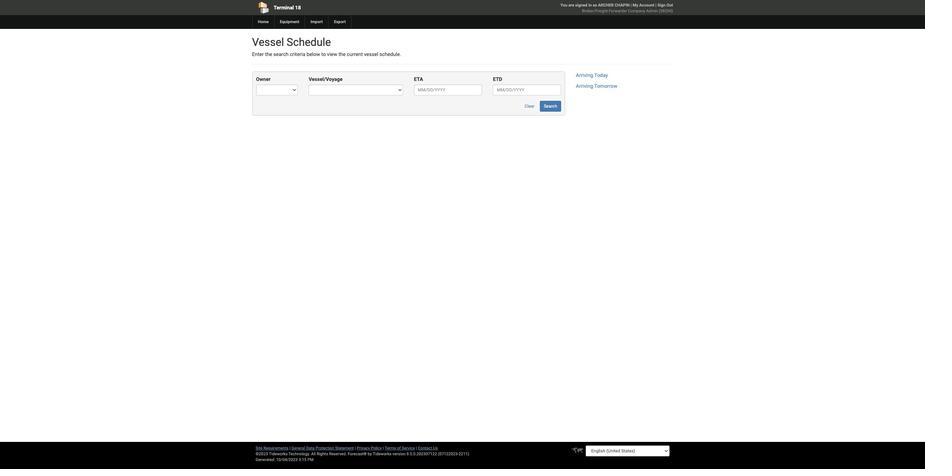 Task type: describe. For each thing, give the bounding box(es) containing it.
| left my
[[631, 3, 632, 8]]

import
[[311, 20, 323, 24]]

of
[[397, 446, 401, 451]]

by
[[368, 452, 372, 457]]

import link
[[305, 15, 328, 29]]

©2023 tideworks
[[256, 452, 288, 457]]

vessel/voyage
[[309, 76, 343, 82]]

arriving tomorrow
[[576, 83, 618, 89]]

equipment link
[[274, 15, 305, 29]]

arriving tomorrow link
[[576, 83, 618, 89]]

company
[[629, 9, 646, 13]]

you
[[561, 3, 568, 8]]

terms
[[385, 446, 396, 451]]

export
[[334, 20, 346, 24]]

ETA text field
[[414, 85, 482, 96]]

sign
[[658, 3, 666, 8]]

technology.
[[289, 452, 310, 457]]

are
[[569, 3, 575, 8]]

tomorrow
[[595, 83, 618, 89]]

terms of service link
[[385, 446, 415, 451]]

schedule.
[[380, 51, 401, 57]]

terminal
[[274, 5, 294, 10]]

arriving today link
[[576, 72, 608, 78]]

18
[[295, 5, 301, 10]]

generated:
[[256, 458, 275, 463]]

enter
[[252, 51, 264, 57]]

| up forecast®
[[355, 446, 356, 451]]

data
[[306, 446, 315, 451]]

9.5.0.202307122
[[407, 452, 437, 457]]

below
[[307, 51, 320, 57]]

schedule
[[287, 36, 331, 48]]

vessel
[[252, 36, 284, 48]]

my
[[633, 3, 639, 8]]

statement
[[335, 446, 354, 451]]

forecast®
[[348, 452, 367, 457]]

site
[[256, 446, 263, 451]]

archer
[[598, 3, 614, 8]]

in
[[589, 3, 592, 8]]

admin
[[647, 9, 658, 13]]

home
[[258, 20, 269, 24]]

broker/freight
[[582, 9, 608, 13]]

owner
[[256, 76, 271, 82]]

today
[[595, 72, 608, 78]]

arriving today
[[576, 72, 608, 78]]

| up 9.5.0.202307122
[[416, 446, 417, 451]]

chapin
[[615, 3, 630, 8]]

contact us link
[[418, 446, 438, 451]]

general
[[292, 446, 305, 451]]

arriving for arriving today
[[576, 72, 594, 78]]

| left sign
[[656, 3, 657, 8]]

rights
[[317, 452, 328, 457]]

account
[[640, 3, 655, 8]]

signed
[[576, 3, 588, 8]]

home link
[[252, 15, 274, 29]]

general data protection statement link
[[292, 446, 354, 451]]

etd
[[493, 76, 503, 82]]

my account link
[[633, 3, 655, 8]]

search button
[[540, 101, 561, 112]]



Task type: locate. For each thing, give the bounding box(es) containing it.
clear button
[[521, 101, 539, 112]]

vessel schedule enter the search criteria below to view the current vessel schedule.
[[252, 36, 401, 57]]

0 vertical spatial arriving
[[576, 72, 594, 78]]

arriving up arriving tomorrow
[[576, 72, 594, 78]]

sign out link
[[658, 3, 673, 8]]

clear
[[525, 104, 535, 109]]

privacy policy link
[[357, 446, 382, 451]]

current
[[347, 51, 363, 57]]

tideworks
[[373, 452, 392, 457]]

the right enter
[[265, 51, 272, 57]]

you are signed in as archer chapin | my account | sign out broker/freight forwarder company admin (58204)
[[561, 3, 673, 13]]

site requirements | general data protection statement | privacy policy | terms of service | contact us ©2023 tideworks technology. all rights reserved. forecast® by tideworks version 9.5.0.202307122 (07122023-2211) generated: 10/04/2023 3:15 pm
[[256, 446, 470, 463]]

out
[[667, 3, 673, 8]]

version
[[393, 452, 406, 457]]

service
[[402, 446, 415, 451]]

reserved.
[[329, 452, 347, 457]]

to
[[322, 51, 326, 57]]

as
[[593, 3, 597, 8]]

1 the from the left
[[265, 51, 272, 57]]

terminal 18 link
[[252, 0, 421, 15]]

1 arriving from the top
[[576, 72, 594, 78]]

2 arriving from the top
[[576, 83, 594, 89]]

1 horizontal spatial the
[[339, 51, 346, 57]]

all
[[311, 452, 316, 457]]

terminal 18
[[274, 5, 301, 10]]

export link
[[328, 15, 351, 29]]

ETD text field
[[493, 85, 561, 96]]

2 the from the left
[[339, 51, 346, 57]]

forwarder
[[609, 9, 628, 13]]

arriving for arriving tomorrow
[[576, 83, 594, 89]]

policy
[[371, 446, 382, 451]]

contact
[[418, 446, 432, 451]]

10/04/2023
[[276, 458, 298, 463]]

(07122023-
[[438, 452, 459, 457]]

1 vertical spatial arriving
[[576, 83, 594, 89]]

the right view
[[339, 51, 346, 57]]

view
[[327, 51, 337, 57]]

site requirements link
[[256, 446, 289, 451]]

equipment
[[280, 20, 300, 24]]

vessel
[[364, 51, 379, 57]]

protection
[[316, 446, 334, 451]]

privacy
[[357, 446, 370, 451]]

search
[[544, 104, 558, 109]]

pm
[[308, 458, 314, 463]]

the
[[265, 51, 272, 57], [339, 51, 346, 57]]

requirements
[[264, 446, 289, 451]]

search
[[274, 51, 289, 57]]

eta
[[414, 76, 423, 82]]

2211)
[[459, 452, 470, 457]]

| up tideworks
[[383, 446, 384, 451]]

criteria
[[290, 51, 306, 57]]

3:15
[[299, 458, 307, 463]]

arriving
[[576, 72, 594, 78], [576, 83, 594, 89]]

arriving down arriving today link
[[576, 83, 594, 89]]

(58204)
[[659, 9, 673, 13]]

|
[[631, 3, 632, 8], [656, 3, 657, 8], [290, 446, 291, 451], [355, 446, 356, 451], [383, 446, 384, 451], [416, 446, 417, 451]]

| left general
[[290, 446, 291, 451]]

us
[[433, 446, 438, 451]]

0 horizontal spatial the
[[265, 51, 272, 57]]



Task type: vqa. For each thing, say whether or not it's contained in the screenshot.
driver instructions LINK on the right of the page
no



